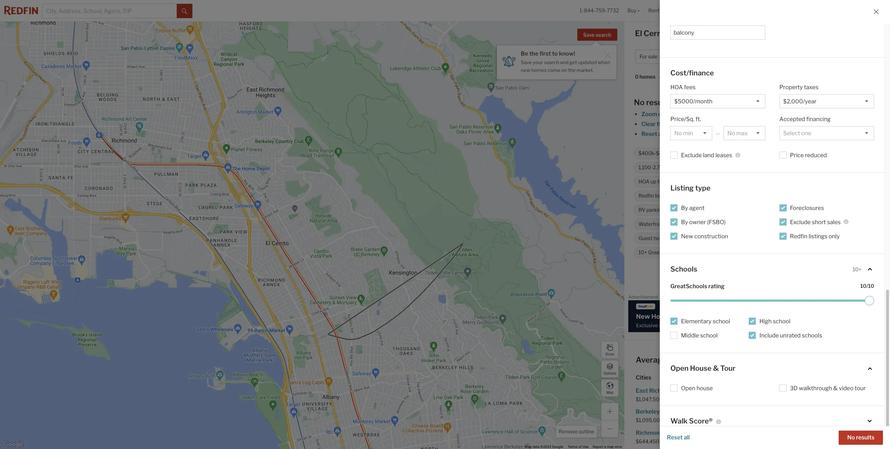 Task type: describe. For each thing, give the bounding box(es) containing it.
listing
[[671, 184, 694, 193]]

0 horizontal spatial filters
[[666, 131, 682, 138]]

0 vertical spatial ft.
[[696, 116, 702, 123]]

by for by agent
[[682, 205, 689, 211]]

1 vertical spatial 4+
[[728, 150, 734, 156]]

studio+ for studio+ / 4+ ba
[[783, 54, 801, 60]]

0 vertical spatial greatschools
[[649, 250, 680, 256]]

save search button
[[578, 29, 618, 41]]

report ad
[[871, 296, 887, 300]]

prices
[[692, 356, 714, 365]]

map button
[[602, 380, 619, 397]]

ba
[[812, 54, 818, 60]]

remove $400k-$4.5m image inside $400k-$4.5m button
[[711, 55, 715, 59]]

open for open house & tour
[[671, 364, 689, 373]]

cities
[[636, 375, 652, 381]]

for
[[640, 54, 648, 60]]

error
[[615, 445, 623, 449]]

save for save your search and get updated when new homes come on the market.
[[521, 60, 532, 65]]

27
[[867, 54, 873, 60]]

hoa up to $5,000/month
[[639, 179, 698, 185]]

map for map
[[607, 391, 614, 395]]

sale inside button
[[649, 54, 658, 60]]

1-
[[580, 8, 584, 14]]

1 vertical spatial greatschools
[[671, 283, 708, 290]]

draw
[[606, 352, 615, 356]]

$4.5m inside $400k-$4.5m button
[[697, 54, 713, 60]]

richmond homes for sale $644,450
[[636, 430, 704, 445]]

zoom out clear the map boundary reset all filters or remove one of your filters below to see more homes
[[642, 111, 827, 138]]

to inside dialog
[[553, 50, 558, 57]]

average home prices near el cerrito, ca
[[636, 356, 784, 365]]

accessible
[[773, 236, 798, 242]]

when
[[598, 60, 611, 65]]

balcony
[[715, 250, 733, 256]]

homes inside east richmond heights homes for sale $1,047,500
[[701, 388, 719, 395]]

open for open house
[[682, 385, 696, 392]]

0 vertical spatial no
[[635, 98, 645, 107]]

house for open house
[[697, 385, 714, 392]]

homes inside richmond homes for sale $644,450
[[665, 430, 683, 437]]

:
[[675, 74, 676, 80]]

east richmond heights homes for sale $1,047,500
[[636, 388, 739, 403]]

cost/finance
[[671, 69, 715, 77]]

walkthrough
[[800, 385, 833, 392]]

1 horizontal spatial redfin
[[791, 233, 808, 240]]

0 homes •
[[636, 74, 661, 80]]

reset all
[[668, 435, 690, 441]]

0 horizontal spatial listings
[[656, 193, 672, 199]]

parking for rv
[[647, 207, 665, 213]]

property taxes
[[780, 84, 819, 91]]

remove have view image
[[711, 222, 715, 227]]

reset inside zoom out clear the map boundary reset all filters or remove one of your filters below to see more homes
[[642, 131, 658, 138]]

data
[[533, 445, 540, 449]]

map for map data ©2023 google
[[525, 445, 532, 449]]

0 horizontal spatial the
[[530, 50, 539, 57]]

1 horizontal spatial only
[[829, 233, 841, 240]]

sale right 3d
[[806, 388, 817, 395]]

come
[[548, 67, 561, 73]]

report a map error
[[593, 445, 623, 449]]

remove 5+ parking spots image
[[795, 251, 799, 255]]

homes inside 0 homes •
[[640, 74, 656, 80]]

0 horizontal spatial $400k-$4.5m
[[639, 150, 672, 156]]

remove 10+ greatschools rating image
[[699, 251, 704, 255]]

one
[[712, 131, 722, 138]]

east
[[636, 388, 649, 395]]

0 vertical spatial no results
[[635, 98, 673, 107]]

10+ for 10+
[[854, 266, 862, 273]]

no results button
[[840, 431, 884, 445]]

$400k-$4.5m inside button
[[679, 54, 713, 60]]

submit search image
[[182, 8, 188, 14]]

studio+ for studio+
[[691, 150, 709, 156]]

all inside reset all button
[[685, 435, 690, 441]]

0 vertical spatial results
[[647, 98, 673, 107]]

list box for hoa fees
[[671, 94, 766, 108]]

homes inside 'save your search and get updated when new homes come on the market.'
[[532, 67, 547, 73]]

0 horizontal spatial remove $400k-$4.5m image
[[676, 151, 680, 156]]

accessible home
[[773, 236, 812, 242]]

2,750
[[654, 165, 667, 171]]

report for report a map error
[[593, 445, 604, 449]]

remove studio+ / 4+ ba image
[[816, 55, 820, 59]]

exclude for exclude land leases
[[682, 152, 703, 159]]

1 horizontal spatial el
[[734, 356, 741, 365]]

leases
[[716, 152, 733, 159]]

results inside button
[[857, 435, 875, 441]]

tour
[[856, 385, 867, 392]]

remove waterfront image
[[669, 222, 673, 227]]

for sale button
[[636, 50, 672, 64]]

middle
[[682, 333, 700, 339]]

the inside zoom out clear the map boundary reset all filters or remove one of your filters below to see more homes
[[657, 121, 666, 128]]

sales
[[828, 219, 842, 226]]

open house
[[682, 385, 714, 392]]

boundary
[[680, 121, 706, 128]]

taxes
[[805, 84, 819, 91]]

advertisement
[[629, 295, 659, 300]]

0 horizontal spatial redfin
[[639, 193, 655, 199]]

new construction
[[682, 233, 729, 240]]

1 vertical spatial ca
[[773, 356, 784, 365]]

recommended
[[677, 74, 713, 80]]

for inside berkeley homes for sale $1,095,000
[[681, 409, 689, 416]]

richmond inside richmond homes for sale $644,450
[[636, 430, 664, 437]]

0 horizontal spatial ca
[[674, 29, 685, 38]]

1,100-
[[639, 165, 654, 171]]

(fsbo)
[[708, 219, 726, 226]]

1-844-759-7732 link
[[580, 8, 620, 14]]

exclude for exclude short sales
[[791, 219, 812, 226]]

primary bedroom on main
[[780, 207, 840, 213]]

no results inside button
[[848, 435, 875, 441]]

sq.
[[668, 165, 675, 171]]

4+ inside button
[[805, 54, 811, 60]]

• for filters
[[864, 54, 866, 60]]

include unrated schools
[[760, 333, 823, 339]]

accepted financing
[[780, 116, 832, 123]]

by for by owner (fsbo)
[[682, 219, 689, 226]]

type
[[696, 184, 711, 193]]

rv
[[639, 207, 646, 213]]

1 horizontal spatial on
[[822, 207, 828, 213]]

reset all button
[[668, 431, 690, 445]]

10
[[861, 283, 867, 289]]

remove outline button
[[557, 426, 597, 438]]

1 vertical spatial rating
[[709, 283, 725, 290]]

to inside zoom out clear the map boundary reset all filters or remove one of your filters below to see more homes
[[776, 131, 782, 138]]

berkeley
[[636, 409, 660, 416]]

include
[[760, 333, 780, 339]]

remove washer/dryer hookup image
[[830, 222, 834, 227]]

school for high school
[[774, 318, 791, 325]]

breadcrumbs element
[[632, 273, 884, 283]]

759-
[[596, 8, 608, 14]]

no inside button
[[848, 435, 856, 441]]

open house & tour link
[[671, 364, 875, 374]]

greatschools rating
[[671, 283, 725, 290]]

1 vertical spatial listings
[[809, 233, 828, 240]]

reduced
[[806, 152, 828, 159]]

home for average
[[669, 356, 690, 365]]

for sale
[[640, 54, 658, 60]]

list box for property taxes
[[780, 94, 875, 108]]

$1,095,000
[[636, 418, 664, 424]]

or
[[683, 131, 689, 138]]

near
[[716, 356, 733, 365]]

3d walkthrough & video tour
[[791, 385, 867, 392]]

0 vertical spatial rating
[[681, 250, 695, 256]]

house
[[691, 364, 712, 373]]

0 vertical spatial only
[[673, 193, 683, 199]]

homes
[[687, 29, 713, 38]]

on inside 'save your search and get updated when new homes come on the market.'
[[562, 67, 568, 73]]

zoom out button
[[642, 111, 668, 118]]

1 horizontal spatial to
[[658, 179, 663, 185]]

0 horizontal spatial map
[[608, 445, 615, 449]]

get
[[570, 60, 578, 65]]

ad
[[883, 296, 887, 300]]

$400k-$4.5m button
[[674, 50, 720, 64]]

townhouse, for townhouse, land
[[728, 54, 756, 60]]

view
[[697, 221, 708, 227]]

remove outline
[[559, 429, 595, 435]]

for inside east richmond heights homes for sale $1,047,500
[[720, 388, 728, 395]]

home for accessible
[[799, 236, 812, 242]]

parking for 5+
[[759, 250, 777, 256]]

green home
[[726, 236, 754, 242]]

save your search and get updated when new homes come on the market.
[[521, 60, 611, 73]]

spots
[[778, 250, 791, 256]]

price
[[791, 152, 805, 159]]

1 vertical spatial ft.
[[676, 165, 681, 171]]

remove accessible home image
[[816, 236, 820, 241]]

financing
[[807, 116, 832, 123]]

elementary
[[682, 318, 712, 325]]

sort :
[[665, 74, 676, 80]]



Task type: locate. For each thing, give the bounding box(es) containing it.
only down the listing
[[673, 193, 683, 199]]

•
[[864, 54, 866, 60], [660, 74, 661, 80]]

• for homes
[[660, 74, 661, 80]]

short
[[813, 219, 827, 226]]

1 vertical spatial open
[[682, 385, 696, 392]]

& left video
[[834, 385, 839, 392]]

0 vertical spatial map
[[667, 121, 679, 128]]

10 /10
[[861, 283, 875, 289]]

to
[[553, 50, 558, 57], [776, 131, 782, 138], [658, 179, 663, 185]]

rating down balcony
[[709, 283, 725, 290]]

list box up financing
[[780, 94, 875, 108]]

0 horizontal spatial no results
[[635, 98, 673, 107]]

0 vertical spatial townhouse,
[[728, 54, 756, 60]]

your inside 'save your search and get updated when new homes come on the market.'
[[533, 60, 544, 65]]

0 vertical spatial of
[[723, 131, 728, 138]]

redfin listings only down up
[[639, 193, 683, 199]]

homes
[[532, 67, 547, 73], [640, 74, 656, 80], [809, 131, 827, 138], [701, 388, 719, 395], [778, 388, 796, 395], [662, 409, 680, 416], [665, 430, 683, 437]]

& for walkthrough
[[834, 385, 839, 392]]

$400k- up the 1,100-
[[639, 150, 657, 156]]

filters inside button
[[849, 54, 863, 60]]

remove $400k-$4.5m image up 1,100-2,750 sq. ft.
[[676, 151, 680, 156]]

0 horizontal spatial search
[[545, 60, 560, 65]]

1 vertical spatial hoa
[[639, 179, 650, 185]]

report left ad
[[871, 296, 882, 300]]

exclude land leases
[[682, 152, 733, 159]]

elevator
[[687, 236, 707, 242]]

sale down tour
[[729, 388, 739, 395]]

4+
[[805, 54, 811, 60], [728, 150, 734, 156]]

$400k- for the 'remove $400k-$4.5m' icon inside the $400k-$4.5m button
[[679, 54, 697, 60]]

report inside button
[[871, 296, 882, 300]]

be the first to know! dialog
[[497, 41, 617, 79]]

your
[[533, 60, 544, 65], [729, 131, 741, 138]]

0 vertical spatial •
[[864, 54, 866, 60]]

homes right new
[[532, 67, 547, 73]]

home for green
[[741, 236, 754, 242]]

1 vertical spatial map
[[525, 445, 532, 449]]

list box
[[671, 94, 766, 108], [780, 94, 875, 108], [671, 126, 713, 140], [724, 126, 766, 140], [780, 126, 875, 140]]

house for guest house
[[654, 236, 668, 242]]

$644,450
[[636, 439, 660, 445]]

remove studio+ image
[[712, 151, 717, 156]]

1 horizontal spatial ca
[[773, 356, 784, 365]]

$400k- up cost/finance
[[679, 54, 697, 60]]

average
[[636, 356, 667, 365]]

list box up zoom out clear the map boundary reset all filters or remove one of your filters below to see more homes
[[671, 94, 766, 108]]

list box down the price/sq. ft.
[[671, 126, 713, 140]]

terms of use link
[[568, 445, 589, 449]]

1 vertical spatial redfin listings only
[[791, 233, 841, 240]]

land for exclude
[[704, 152, 715, 159]]

your down first
[[533, 60, 544, 65]]

list box for accepted financing
[[780, 126, 875, 140]]

1-844-759-7732
[[580, 8, 620, 14]]

the inside 'save your search and get updated when new homes come on the market.'
[[569, 67, 576, 73]]

2 horizontal spatial filters
[[849, 54, 863, 60]]

1 horizontal spatial redfin listings only
[[791, 233, 841, 240]]

hoa left up
[[639, 179, 650, 185]]

save for save search
[[584, 32, 595, 38]]

open down house
[[682, 385, 696, 392]]

hoa for hoa fees
[[671, 84, 684, 91]]

1 horizontal spatial 10+
[[854, 266, 862, 273]]

1 vertical spatial cerrito,
[[743, 356, 771, 365]]

map down out
[[667, 121, 679, 128]]

open left house
[[671, 364, 689, 373]]

0 horizontal spatial hoa
[[639, 179, 650, 185]]

1 vertical spatial redfin
[[791, 233, 808, 240]]

& for house
[[714, 364, 720, 373]]

$400k- for the leftmost the 'remove $400k-$4.5m' icon
[[639, 150, 657, 156]]

construction
[[695, 233, 729, 240]]

save up new
[[521, 60, 532, 65]]

filters right all
[[849, 54, 863, 60]]

4+ right the /
[[805, 54, 811, 60]]

townhouse, inside button
[[728, 54, 756, 60]]

townhouse, left land on the right of page
[[728, 54, 756, 60]]

be the first to know!
[[521, 50, 576, 57]]

• left sort
[[660, 74, 661, 80]]

map inside zoom out clear the map boundary reset all filters or remove one of your filters below to see more homes
[[667, 121, 679, 128]]

cerrito,
[[644, 29, 672, 38], [743, 356, 771, 365]]

remove balcony image
[[737, 251, 741, 255]]

0 vertical spatial el
[[636, 29, 643, 38]]

google image
[[2, 440, 25, 450]]

redfin up rv
[[639, 193, 655, 199]]

reset down clear
[[642, 131, 658, 138]]

schools
[[803, 333, 823, 339]]

2 horizontal spatial to
[[776, 131, 782, 138]]

el up 'for'
[[636, 29, 643, 38]]

ft. right sq.
[[676, 165, 681, 171]]

0 horizontal spatial el
[[636, 29, 643, 38]]

cities heading
[[636, 374, 880, 382]]

of right —
[[723, 131, 728, 138]]

1 vertical spatial only
[[829, 233, 841, 240]]

0 horizontal spatial cerrito,
[[644, 29, 672, 38]]

redfin listings only
[[639, 193, 683, 199], [791, 233, 841, 240]]

remove townhouse, land image
[[809, 151, 813, 156]]

home left remove accessible home icon
[[799, 236, 812, 242]]

1 horizontal spatial studio+
[[783, 54, 801, 60]]

of
[[723, 131, 728, 138], [579, 445, 582, 449]]

school for elementary school
[[713, 318, 731, 325]]

0 vertical spatial richmond
[[650, 388, 677, 395]]

1 horizontal spatial $4.5m
[[697, 54, 713, 60]]

school down elementary school
[[701, 333, 718, 339]]

listings down hoa up to $5,000/month
[[656, 193, 672, 199]]

map
[[667, 121, 679, 128], [608, 445, 615, 449]]

map region
[[0, 5, 685, 450]]

hoa down :
[[671, 84, 684, 91]]

redfin listings only down the "hookup"
[[791, 233, 841, 240]]

tour
[[721, 364, 736, 373]]

1 vertical spatial no results
[[848, 435, 875, 441]]

homes inside zoom out clear the map boundary reset all filters or remove one of your filters below to see more homes
[[809, 131, 827, 138]]

1 horizontal spatial your
[[729, 131, 741, 138]]

/10
[[867, 283, 875, 289]]

1 horizontal spatial home
[[741, 236, 754, 242]]

owner
[[690, 219, 707, 226]]

rating left remove 10+ greatschools rating image
[[681, 250, 695, 256]]

hookup
[[808, 221, 826, 227]]

1 horizontal spatial no results
[[848, 435, 875, 441]]

homes inside berkeley homes for sale $1,095,000
[[662, 409, 680, 416]]

$400k- inside button
[[679, 54, 697, 60]]

remove townhouse, land image
[[766, 55, 770, 59]]

price reduced
[[791, 152, 828, 159]]

• inside 0 homes •
[[660, 74, 661, 80]]

sale up the walk score®
[[690, 409, 700, 416]]

0 horizontal spatial of
[[579, 445, 582, 449]]

list box down financing
[[780, 126, 875, 140]]

map inside button
[[607, 391, 614, 395]]

townhouse, land
[[767, 150, 806, 156]]

0 vertical spatial by
[[682, 205, 689, 211]]

bedroom
[[799, 207, 821, 213]]

report ad button
[[871, 296, 887, 301]]

0 vertical spatial studio+
[[783, 54, 801, 60]]

1 vertical spatial townhouse,
[[767, 150, 795, 156]]

land left remove townhouse, land image
[[796, 150, 806, 156]]

0 horizontal spatial save
[[521, 60, 532, 65]]

0 horizontal spatial redfin listings only
[[639, 193, 683, 199]]

save down "844-"
[[584, 32, 595, 38]]

the up reset all filters button on the top right of the page
[[657, 121, 666, 128]]

school for middle school
[[701, 333, 718, 339]]

filters left below
[[743, 131, 758, 138]]

richmond up the $1,047,500
[[650, 388, 677, 395]]

below
[[759, 131, 775, 138]]

3d
[[791, 385, 799, 392]]

map down options
[[607, 391, 614, 395]]

exclude
[[682, 152, 703, 159], [791, 219, 812, 226]]

ft. up remove
[[696, 116, 702, 123]]

redfin down washer/dryer hookup
[[791, 233, 808, 240]]

1 horizontal spatial map
[[607, 391, 614, 395]]

your inside zoom out clear the map boundary reset all filters or remove one of your filters below to see more homes
[[729, 131, 741, 138]]

1 horizontal spatial house
[[697, 385, 714, 392]]

land for townhouse,
[[796, 150, 806, 156]]

rv parking
[[639, 207, 665, 213]]

0 vertical spatial your
[[533, 60, 544, 65]]

map right a
[[608, 445, 615, 449]]

1 vertical spatial no
[[848, 435, 856, 441]]

reset down walk
[[668, 435, 683, 441]]

cerrito, up the 'for sale' button
[[644, 29, 672, 38]]

studio+ left the /
[[783, 54, 801, 60]]

$400k-$4.5m up cost/finance
[[679, 54, 713, 60]]

homes up walk
[[662, 409, 680, 416]]

to right first
[[553, 50, 558, 57]]

homes inside homes for sale link
[[778, 388, 796, 395]]

no
[[635, 98, 645, 107], [848, 435, 856, 441]]

on left "main"
[[822, 207, 828, 213]]

10+ down 'guest'
[[639, 250, 648, 256]]

search
[[596, 32, 612, 38], [545, 60, 560, 65]]

0 horizontal spatial your
[[533, 60, 544, 65]]

2 horizontal spatial home
[[799, 236, 812, 242]]

remove $400k-$4.5m image
[[711, 55, 715, 59], [676, 151, 680, 156]]

school right high on the bottom right of the page
[[774, 318, 791, 325]]

greatschools down remove guest house icon at the right bottom
[[649, 250, 680, 256]]

1 horizontal spatial of
[[723, 131, 728, 138]]

1 vertical spatial save
[[521, 60, 532, 65]]

walk
[[671, 417, 688, 426]]

save inside 'save your search and get updated when new homes come on the market.'
[[521, 60, 532, 65]]

1 horizontal spatial $400k-
[[679, 54, 697, 60]]

4+ baths
[[728, 150, 748, 156]]

cerrito, up cities heading
[[743, 356, 771, 365]]

0 vertical spatial remove $400k-$4.5m image
[[711, 55, 715, 59]]

None range field
[[671, 296, 875, 306]]

e.g. office, balcony, modern text field
[[674, 29, 763, 36]]

0 horizontal spatial no
[[635, 98, 645, 107]]

green
[[726, 236, 740, 242]]

guest house
[[639, 236, 668, 242]]

home left prices
[[669, 356, 690, 365]]

1 vertical spatial studio+
[[691, 150, 709, 156]]

1 horizontal spatial cerrito,
[[743, 356, 771, 365]]

1 vertical spatial exclude
[[791, 219, 812, 226]]

all inside zoom out clear the map boundary reset all filters or remove one of your filters below to see more homes
[[659, 131, 665, 138]]

and
[[561, 60, 569, 65]]

baths
[[735, 150, 748, 156]]

waterfront
[[639, 221, 665, 227]]

0
[[636, 74, 639, 80]]

rating
[[681, 250, 695, 256], [709, 283, 725, 290]]

a
[[605, 445, 607, 449]]

0 vertical spatial exclude
[[682, 152, 703, 159]]

for inside richmond homes for sale $644,450
[[684, 430, 692, 437]]

terms
[[568, 445, 578, 449]]

home
[[741, 236, 754, 242], [799, 236, 812, 242], [669, 356, 690, 365]]

10+ greatschools rating
[[639, 250, 695, 256]]

0 horizontal spatial 10+
[[639, 250, 648, 256]]

1 vertical spatial $400k-$4.5m
[[639, 150, 672, 156]]

ca down include
[[773, 356, 784, 365]]

walk score®
[[671, 417, 713, 426]]

remove elevator image
[[710, 236, 714, 241]]

know!
[[560, 50, 576, 57]]

score®
[[690, 417, 713, 426]]

remove
[[559, 429, 578, 435]]

your right —
[[729, 131, 741, 138]]

on down and
[[562, 67, 568, 73]]

homes down walk
[[665, 430, 683, 437]]

have view
[[684, 221, 708, 227]]

search inside 'save your search and get updated when new homes come on the market.'
[[545, 60, 560, 65]]

1 vertical spatial map
[[608, 445, 615, 449]]

townhouse, down see
[[767, 150, 795, 156]]

0 horizontal spatial only
[[673, 193, 683, 199]]

homes right heights
[[701, 388, 719, 395]]

to left see
[[776, 131, 782, 138]]

sale
[[727, 29, 743, 38]]

1 horizontal spatial parking
[[759, 250, 777, 256]]

search down 759-
[[596, 32, 612, 38]]

0 horizontal spatial townhouse,
[[728, 54, 756, 60]]

save
[[584, 32, 595, 38], [521, 60, 532, 65]]

0 vertical spatial save
[[584, 32, 595, 38]]

0 horizontal spatial on
[[562, 67, 568, 73]]

all down clear the map boundary button on the top right of the page
[[659, 131, 665, 138]]

ca left homes
[[674, 29, 685, 38]]

$400k-$4.5m up 1,100-2,750 sq. ft.
[[639, 150, 672, 156]]

greatschools down schools
[[671, 283, 708, 290]]

report for report ad
[[871, 296, 882, 300]]

redfin
[[639, 193, 655, 199], [791, 233, 808, 240]]

2 by from the top
[[682, 219, 689, 226]]

parking right 5+
[[759, 250, 777, 256]]

0 vertical spatial $4.5m
[[697, 54, 713, 60]]

1 horizontal spatial map
[[667, 121, 679, 128]]

search up come
[[545, 60, 560, 65]]

0 horizontal spatial land
[[704, 152, 715, 159]]

list box up baths
[[724, 126, 766, 140]]

listings down the "hookup"
[[809, 233, 828, 240]]

school
[[713, 318, 731, 325], [774, 318, 791, 325], [701, 333, 718, 339]]

1 horizontal spatial •
[[864, 54, 866, 60]]

1 vertical spatial &
[[834, 385, 839, 392]]

by down "air"
[[682, 219, 689, 226]]

townhouse, for townhouse, land
[[767, 150, 795, 156]]

1 vertical spatial to
[[776, 131, 782, 138]]

1 horizontal spatial exclude
[[791, 219, 812, 226]]

exclude down 'or' in the top of the page
[[682, 152, 703, 159]]

open
[[671, 364, 689, 373], [682, 385, 696, 392]]

1 vertical spatial parking
[[759, 250, 777, 256]]

0 vertical spatial redfin
[[639, 193, 655, 199]]

el right the near
[[734, 356, 741, 365]]

City, Address, School, Agent, ZIP search field
[[43, 4, 177, 18]]

outline
[[579, 429, 595, 435]]

1 horizontal spatial hoa
[[671, 84, 684, 91]]

new
[[682, 233, 694, 240]]

homes right 0
[[640, 74, 656, 80]]

0 vertical spatial &
[[714, 364, 720, 373]]

1 vertical spatial $4.5m
[[657, 150, 672, 156]]

to right up
[[658, 179, 663, 185]]

1 horizontal spatial land
[[796, 150, 806, 156]]

sort
[[665, 74, 675, 80]]

1 vertical spatial of
[[579, 445, 582, 449]]

0 horizontal spatial rating
[[681, 250, 695, 256]]

the down get
[[569, 67, 576, 73]]

& left tour
[[714, 364, 720, 373]]

hoa
[[671, 84, 684, 91], [639, 179, 650, 185]]

homes down financing
[[809, 131, 827, 138]]

sale inside berkeley homes for sale $1,095,000
[[690, 409, 700, 416]]

1 by from the top
[[682, 205, 689, 211]]

0 horizontal spatial $400k-
[[639, 150, 657, 156]]

remove guest house image
[[672, 236, 676, 241]]

studio+ left remove studio+ 'icon'
[[691, 150, 709, 156]]

sale inside east richmond heights homes for sale $1,047,500
[[729, 388, 739, 395]]

0 vertical spatial house
[[654, 236, 668, 242]]

search inside save search button
[[596, 32, 612, 38]]

conditioning
[[692, 207, 720, 213]]

7732
[[608, 8, 620, 14]]

map left data
[[525, 445, 532, 449]]

google
[[553, 445, 564, 449]]

1 horizontal spatial no
[[848, 435, 856, 441]]

of left use
[[579, 445, 582, 449]]

save inside button
[[584, 32, 595, 38]]

exclude down primary bedroom on main
[[791, 219, 812, 226]]

4+ left baths
[[728, 150, 734, 156]]

0 horizontal spatial exclude
[[682, 152, 703, 159]]

sale down score®
[[693, 430, 704, 437]]

remove $400k-$4.5m image down 'e.g. office, balcony, modern' text field
[[711, 55, 715, 59]]

townhouse, land button
[[723, 50, 776, 64]]

• left 27
[[864, 54, 866, 60]]

listing type
[[671, 184, 711, 193]]

$4.5m
[[697, 54, 713, 60], [657, 150, 672, 156]]

ad region
[[629, 300, 887, 332]]

0 vertical spatial map
[[607, 391, 614, 395]]

main
[[829, 207, 840, 213]]

1 horizontal spatial filters
[[743, 131, 758, 138]]

remove rv parking image
[[668, 208, 672, 212]]

house left remove guest house icon at the right bottom
[[654, 236, 668, 242]]

2 vertical spatial the
[[657, 121, 666, 128]]

air conditioning
[[684, 207, 720, 213]]

house down open house & tour
[[697, 385, 714, 392]]

of inside zoom out clear the map boundary reset all filters or remove one of your filters below to see more homes
[[723, 131, 728, 138]]

0 vertical spatial parking
[[647, 207, 665, 213]]

house
[[654, 236, 668, 242], [697, 385, 714, 392]]

1 horizontal spatial reset
[[668, 435, 683, 441]]

richmond inside east richmond heights homes for sale $1,047,500
[[650, 388, 677, 395]]

open house & tour
[[671, 364, 736, 373]]

0 vertical spatial report
[[871, 296, 882, 300]]

home right green
[[741, 236, 754, 242]]

guest
[[639, 236, 653, 242]]

1 horizontal spatial ft.
[[696, 116, 702, 123]]

10+ for 10+ greatschools rating
[[639, 250, 648, 256]]

all down the walk score®
[[685, 435, 690, 441]]

0 vertical spatial the
[[530, 50, 539, 57]]

1 vertical spatial reset
[[668, 435, 683, 441]]

1 horizontal spatial save
[[584, 32, 595, 38]]

school right elementary
[[713, 318, 731, 325]]

reset inside button
[[668, 435, 683, 441]]

1 vertical spatial 10+
[[854, 266, 862, 273]]

0 vertical spatial redfin listings only
[[639, 193, 683, 199]]

hoa for hoa up to $5,000/month
[[639, 179, 650, 185]]

/
[[802, 54, 804, 60]]

studio+ inside button
[[783, 54, 801, 60]]

sale inside richmond homes for sale $644,450
[[693, 430, 704, 437]]

results
[[647, 98, 673, 107], [857, 435, 875, 441]]

reset all filters button
[[642, 131, 682, 138]]

report left a
[[593, 445, 604, 449]]

0 horizontal spatial to
[[553, 50, 558, 57]]

©2023
[[541, 445, 552, 449]]

report a map error link
[[593, 445, 623, 449]]

0 vertical spatial 10+
[[639, 250, 648, 256]]

by left agent
[[682, 205, 689, 211]]

• inside button
[[864, 54, 866, 60]]

land left leases
[[704, 152, 715, 159]]

high
[[760, 318, 772, 325]]

sale right 'for'
[[649, 54, 658, 60]]

filters down clear the map boundary button on the top right of the page
[[666, 131, 682, 138]]

$4.5m up 2,750
[[657, 150, 672, 156]]

0 vertical spatial ca
[[674, 29, 685, 38]]



Task type: vqa. For each thing, say whether or not it's contained in the screenshot.
Max annual income
no



